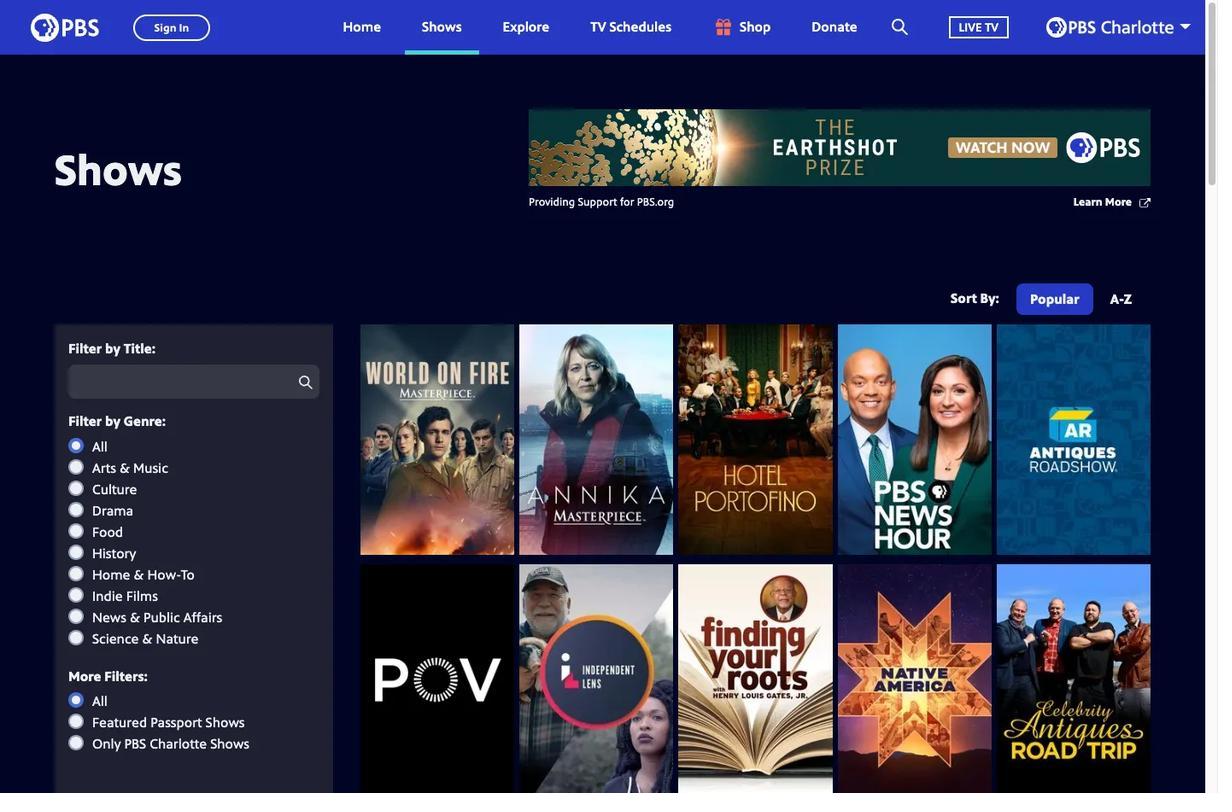 Task type: describe. For each thing, give the bounding box(es) containing it.
filter by genre: all arts & music culture drama food history home & how-to indie films news & public affairs science & nature
[[68, 412, 222, 648]]

advertisement region
[[529, 109, 1151, 186]]

home inside filter by genre: all arts & music culture drama food history home & how-to indie films news & public affairs science & nature
[[92, 565, 130, 584]]

support
[[578, 194, 617, 209]]

genre:
[[124, 412, 166, 431]]

filter by genre: element
[[68, 437, 320, 648]]

sort by: element
[[1013, 284, 1146, 320]]

tv schedules
[[591, 17, 672, 36]]

tv inside tv schedules link
[[591, 17, 606, 36]]

explore link
[[486, 0, 567, 55]]

science
[[92, 630, 139, 648]]

live
[[959, 19, 982, 35]]

arts
[[92, 459, 116, 477]]

donate
[[812, 17, 858, 36]]

pbs.org
[[637, 194, 674, 209]]

shows inside shows link
[[422, 17, 462, 36]]

shows link
[[405, 0, 479, 55]]

more filters: element
[[68, 692, 320, 754]]

for
[[620, 194, 634, 209]]

learn more link
[[1074, 194, 1151, 211]]

how-
[[147, 565, 181, 584]]

popular
[[1031, 290, 1080, 308]]

pbs newshour image
[[838, 325, 992, 556]]

donate link
[[795, 0, 875, 55]]

sort
[[951, 288, 977, 307]]

films
[[126, 587, 158, 606]]

affairs
[[183, 608, 222, 627]]

search image
[[892, 19, 908, 35]]

home inside 'link'
[[343, 17, 381, 36]]

music
[[133, 459, 168, 477]]

celebrity antiques road trip image
[[997, 565, 1151, 794]]

& right arts
[[120, 459, 130, 477]]

indie
[[92, 587, 123, 606]]

only
[[92, 735, 121, 754]]

pov image
[[361, 565, 515, 794]]

explore
[[503, 17, 550, 36]]

annika image
[[520, 325, 674, 556]]

z
[[1124, 290, 1132, 308]]

more inside more filters: all featured passport shows only pbs charlotte shows
[[68, 667, 101, 686]]

passport
[[151, 714, 202, 732]]

providing support for pbs.org
[[529, 194, 674, 209]]

food
[[92, 523, 123, 541]]

finding your roots image
[[679, 565, 833, 794]]

featured
[[92, 714, 147, 732]]

pbs image
[[31, 8, 99, 47]]

all inside more filters: all featured passport shows only pbs charlotte shows
[[92, 692, 108, 711]]

more filters: all featured passport shows only pbs charlotte shows
[[68, 667, 250, 754]]

hotel portofino image
[[679, 325, 833, 556]]

& down public on the left of the page
[[142, 630, 152, 648]]

public
[[144, 608, 180, 627]]

providing
[[529, 194, 575, 209]]

nature
[[156, 630, 199, 648]]

drama
[[92, 501, 133, 520]]

a-z
[[1111, 290, 1132, 308]]

schedules
[[610, 17, 672, 36]]



Task type: vqa. For each thing, say whether or not it's contained in the screenshot.
Learn More link at the top right of the page
yes



Task type: locate. For each thing, give the bounding box(es) containing it.
world on fire image
[[361, 325, 515, 556]]

Filter by Title: text field
[[68, 365, 320, 399]]

home left shows link
[[343, 17, 381, 36]]

live tv link
[[932, 0, 1026, 55]]

more left filters:
[[68, 667, 101, 686]]

0 vertical spatial home
[[343, 17, 381, 36]]

all up arts
[[92, 437, 108, 456]]

by
[[105, 339, 120, 358], [105, 412, 120, 431]]

filter for filter by title:
[[68, 339, 102, 358]]

title:
[[124, 339, 156, 358]]

a-
[[1111, 290, 1124, 308]]

1 horizontal spatial home
[[343, 17, 381, 36]]

filter inside filter by genre: all arts & music culture drama food history home & how-to indie films news & public affairs science & nature
[[68, 412, 102, 431]]

sort by:
[[951, 288, 1000, 307]]

2 by from the top
[[105, 412, 120, 431]]

1 vertical spatial all
[[92, 692, 108, 711]]

native america image
[[838, 565, 992, 794]]

to
[[181, 565, 195, 584]]

1 vertical spatial by
[[105, 412, 120, 431]]

filter for filter by genre: all arts & music culture drama food history home & how-to indie films news & public affairs science & nature
[[68, 412, 102, 431]]

shop
[[740, 17, 771, 36]]

0 vertical spatial all
[[92, 437, 108, 456]]

learn
[[1074, 194, 1103, 209]]

1 horizontal spatial tv
[[985, 19, 999, 35]]

home
[[343, 17, 381, 36], [92, 565, 130, 584]]

0 horizontal spatial more
[[68, 667, 101, 686]]

all up "featured"
[[92, 692, 108, 711]]

1 vertical spatial home
[[92, 565, 130, 584]]

pbs charlotte image
[[1047, 17, 1174, 38]]

tv left schedules
[[591, 17, 606, 36]]

by left title:
[[105, 339, 120, 358]]

filters:
[[104, 667, 148, 686]]

2 filter from the top
[[68, 412, 102, 431]]

filter
[[68, 339, 102, 358], [68, 412, 102, 431]]

& up films
[[134, 565, 144, 584]]

& down films
[[130, 608, 140, 627]]

news
[[92, 608, 126, 627]]

filter up arts
[[68, 412, 102, 431]]

0 horizontal spatial home
[[92, 565, 130, 584]]

1 filter from the top
[[68, 339, 102, 358]]

antiques roadshow image
[[997, 325, 1151, 556]]

0 vertical spatial by
[[105, 339, 120, 358]]

pbs
[[124, 735, 146, 754]]

tv schedules link
[[574, 0, 689, 55]]

more right learn
[[1106, 194, 1132, 209]]

home link
[[326, 0, 398, 55]]

home down 'history' at the left bottom
[[92, 565, 130, 584]]

0 horizontal spatial tv
[[591, 17, 606, 36]]

tv
[[591, 17, 606, 36], [985, 19, 999, 35]]

by for genre:
[[105, 412, 120, 431]]

charlotte
[[150, 735, 207, 754]]

by inside filter by genre: all arts & music culture drama food history home & how-to indie films news & public affairs science & nature
[[105, 412, 120, 431]]

1 by from the top
[[105, 339, 120, 358]]

1 horizontal spatial more
[[1106, 194, 1132, 209]]

shows
[[422, 17, 462, 36], [55, 140, 182, 198], [206, 714, 245, 732], [210, 735, 250, 754]]

1 vertical spatial more
[[68, 667, 101, 686]]

history
[[92, 544, 136, 563]]

&
[[120, 459, 130, 477], [134, 565, 144, 584], [130, 608, 140, 627], [142, 630, 152, 648]]

tv right "live"
[[985, 19, 999, 35]]

by for title:
[[105, 339, 120, 358]]

1 vertical spatial filter
[[68, 412, 102, 431]]

filter left title:
[[68, 339, 102, 358]]

shop link
[[696, 0, 788, 55]]

2 all from the top
[[92, 692, 108, 711]]

by:
[[981, 288, 1000, 307]]

by left genre:
[[105, 412, 120, 431]]

filter by title:
[[68, 339, 156, 358]]

tv inside live tv link
[[985, 19, 999, 35]]

0 vertical spatial filter
[[68, 339, 102, 358]]

independent lens image
[[520, 565, 674, 794]]

more
[[1106, 194, 1132, 209], [68, 667, 101, 686]]

0 vertical spatial more
[[1106, 194, 1132, 209]]

learn more
[[1074, 194, 1132, 209]]

live tv
[[959, 19, 999, 35]]

1 all from the top
[[92, 437, 108, 456]]

all
[[92, 437, 108, 456], [92, 692, 108, 711]]

more inside the learn more link
[[1106, 194, 1132, 209]]

all inside filter by genre: all arts & music culture drama food history home & how-to indie films news & public affairs science & nature
[[92, 437, 108, 456]]

culture
[[92, 480, 137, 499]]



